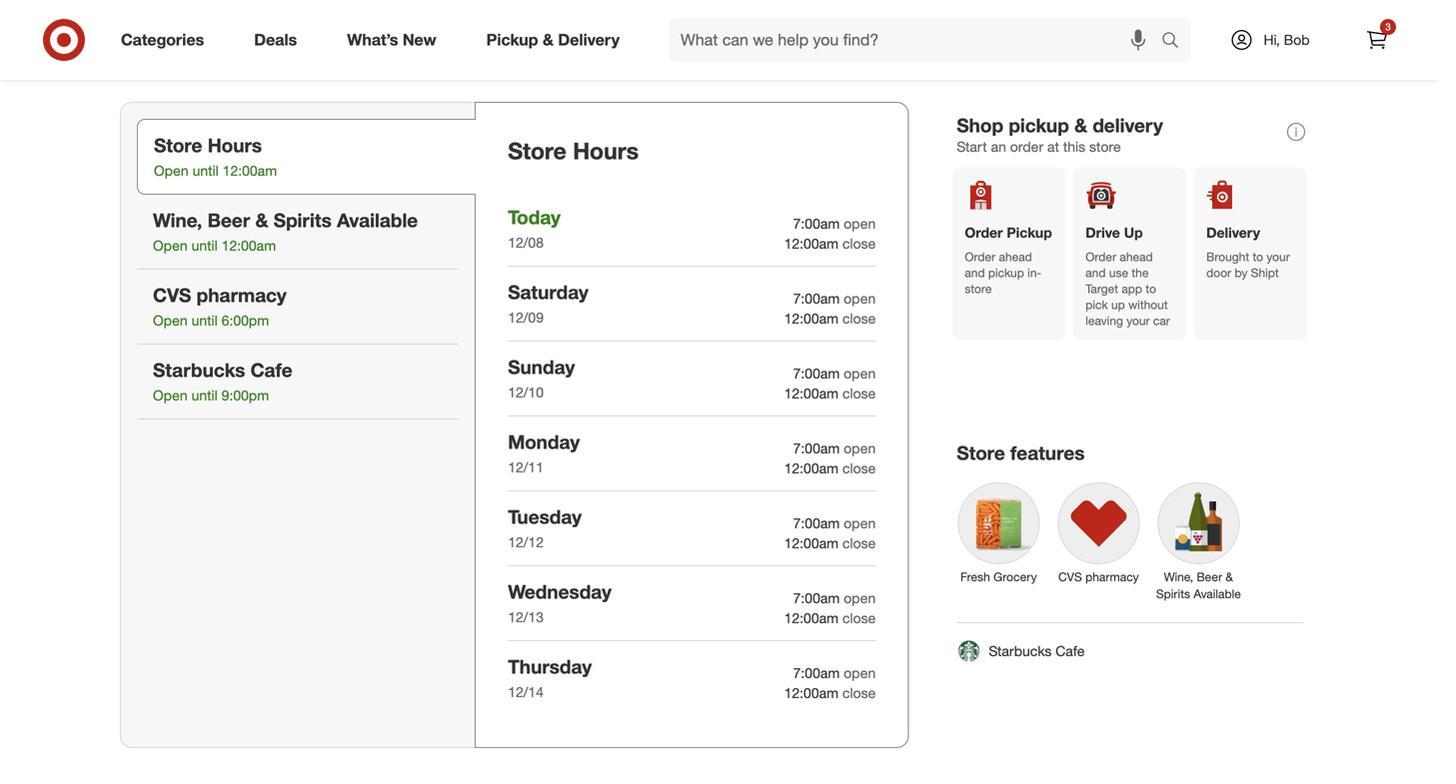 Task type: describe. For each thing, give the bounding box(es) containing it.
store for store features
[[957, 442, 1005, 465]]

12/10
[[508, 384, 544, 401]]

store features
[[957, 442, 1085, 465]]

available for wine, beer & spirits available open until 12:00am
[[337, 209, 418, 232]]

12/08
[[508, 234, 544, 251]]

12/09
[[508, 309, 544, 326]]

open for thursday
[[844, 665, 876, 682]]

start
[[957, 138, 987, 155]]

starbucks for starbucks cafe open until 9:00pm
[[153, 359, 245, 382]]

open for tuesday
[[844, 515, 876, 532]]

cafe for starbucks cafe
[[1056, 643, 1085, 660]]

wine, beer & spirits available link
[[1149, 474, 1249, 607]]

open for wednesday
[[844, 590, 876, 607]]

7:00am for thursday
[[793, 665, 840, 682]]

to inside drive up order ahead and use the target app to pick up without leaving your car
[[1146, 282, 1157, 297]]

this
[[1063, 138, 1086, 155]]

at
[[1048, 138, 1060, 155]]

thursday 12/14
[[508, 656, 592, 701]]

open for sunday
[[844, 365, 876, 382]]

door
[[1207, 266, 1232, 281]]

fresh
[[961, 570, 990, 585]]

store inside the shop pickup & delivery start an order at this store
[[1090, 138, 1121, 155]]

hi,
[[1264, 31, 1280, 48]]

target
[[1086, 282, 1119, 297]]

ahead for up
[[1120, 250, 1153, 265]]

order
[[1010, 138, 1044, 155]]

open for starbucks cafe
[[153, 387, 188, 405]]

monday
[[508, 431, 580, 454]]

12:00am for sunday
[[784, 385, 839, 402]]

7:00am for sunday
[[793, 365, 840, 382]]

7:00am open 12:00am close for sunday
[[784, 365, 876, 402]]

& for wine, beer & spirits available
[[1226, 570, 1234, 585]]

available for wine, beer & spirits available
[[1194, 587, 1241, 602]]

monday 12/11
[[508, 431, 580, 476]]

shipt
[[1251, 266, 1279, 281]]

your inside delivery brought to your door by shipt
[[1267, 250, 1290, 265]]

pharmacy for cvs pharmacy
[[1086, 570, 1139, 585]]

thursday
[[508, 656, 592, 679]]

grocery
[[994, 570, 1037, 585]]

fresh grocery
[[961, 570, 1037, 585]]

delivery brought to your door by shipt
[[1207, 224, 1290, 281]]

delivery inside pickup & delivery link
[[558, 30, 620, 50]]

today
[[508, 206, 561, 229]]

12/11
[[508, 459, 544, 476]]

close for tuesday
[[843, 535, 876, 552]]

close for thursday
[[843, 685, 876, 702]]

12:00am inside "store hours open until 12:00am"
[[223, 162, 277, 180]]

until for starbucks
[[192, 387, 218, 405]]

open for store hours
[[154, 162, 189, 180]]

saturday
[[508, 281, 589, 304]]

& for wine, beer & spirits available open until 12:00am
[[255, 209, 268, 232]]

what's
[[347, 30, 398, 50]]

by
[[1235, 266, 1248, 281]]

3 link
[[1355, 18, 1399, 62]]

car
[[1153, 314, 1170, 329]]

categories
[[121, 30, 204, 50]]

what's new
[[347, 30, 436, 50]]

12/13
[[508, 609, 544, 626]]

starbucks for starbucks cafe
[[989, 643, 1052, 660]]

shop pickup & delivery start an order at this store
[[957, 114, 1163, 155]]

wednesday
[[508, 581, 612, 604]]

open for monday
[[844, 440, 876, 457]]

cafe for starbucks cafe open until 9:00pm
[[251, 359, 293, 382]]

cvs pharmacy
[[1059, 570, 1139, 585]]

7:00am open 12:00am close for monday
[[784, 440, 876, 477]]

deals
[[254, 30, 297, 50]]

12/12
[[508, 534, 544, 551]]

without
[[1129, 298, 1168, 313]]

& for shop pickup & delivery start an order at this store
[[1075, 114, 1088, 137]]

until inside "wine, beer & spirits available open until 12:00am"
[[192, 237, 218, 255]]

search button
[[1153, 18, 1201, 66]]

bob
[[1284, 31, 1310, 48]]

brought
[[1207, 250, 1250, 265]]

starbucks cafe open until 9:00pm
[[153, 359, 293, 405]]

beer for wine, beer & spirits available
[[1197, 570, 1223, 585]]

an
[[991, 138, 1006, 155]]

app
[[1122, 282, 1143, 297]]

pickup inside order pickup order ahead and pickup in- store
[[988, 266, 1024, 281]]

pickup inside the shop pickup & delivery start an order at this store
[[1009, 114, 1069, 137]]

cvs for cvs pharmacy
[[1059, 570, 1082, 585]]

and for order
[[965, 266, 985, 281]]

wine, beer & spirits available
[[1156, 570, 1241, 602]]

9:00pm
[[222, 387, 269, 405]]

close for sunday
[[843, 385, 876, 402]]



Task type: vqa. For each thing, say whether or not it's contained in the screenshot.


Task type: locate. For each thing, give the bounding box(es) containing it.
wine, beer & spirits available open until 12:00am
[[153, 209, 418, 255]]

0 horizontal spatial hours
[[208, 134, 262, 157]]

wine, inside "wine, beer & spirits available open until 12:00am"
[[153, 209, 202, 232]]

pharmacy left wine, beer & spirits available
[[1086, 570, 1139, 585]]

open
[[844, 215, 876, 232], [844, 290, 876, 307], [844, 365, 876, 382], [844, 440, 876, 457], [844, 515, 876, 532], [844, 590, 876, 607], [844, 665, 876, 682]]

order for order pickup
[[965, 250, 996, 265]]

pickup
[[486, 30, 538, 50], [1007, 224, 1052, 242]]

hours for store hours open until 12:00am
[[208, 134, 262, 157]]

open inside "wine, beer & spirits available open until 12:00am"
[[153, 237, 188, 255]]

pharmacy inside "cvs pharmacy open until 6:00pm"
[[197, 284, 287, 307]]

1 vertical spatial pickup
[[1007, 224, 1052, 242]]

open
[[154, 162, 189, 180], [153, 237, 188, 255], [153, 312, 188, 330], [153, 387, 188, 405]]

1 vertical spatial starbucks
[[989, 643, 1052, 660]]

0 horizontal spatial delivery
[[558, 30, 620, 50]]

hours inside "store hours open until 12:00am"
[[208, 134, 262, 157]]

1 and from the left
[[965, 266, 985, 281]]

beer inside wine, beer & spirits available
[[1197, 570, 1223, 585]]

your inside drive up order ahead and use the target app to pick up without leaving your car
[[1127, 314, 1150, 329]]

1 horizontal spatial to
[[1253, 250, 1264, 265]]

0 vertical spatial spirits
[[274, 209, 332, 232]]

12:00am for monday
[[784, 460, 839, 477]]

1 vertical spatial available
[[1194, 587, 1241, 602]]

0 horizontal spatial ahead
[[999, 250, 1032, 265]]

delivery
[[1093, 114, 1163, 137]]

delivery inside delivery brought to your door by shipt
[[1207, 224, 1261, 242]]

use
[[1109, 266, 1129, 281]]

5 7:00am open 12:00am close from the top
[[784, 515, 876, 552]]

starbucks up 9:00pm
[[153, 359, 245, 382]]

search
[[1153, 32, 1201, 52]]

starbucks cafe
[[989, 643, 1085, 660]]

0 vertical spatial delivery
[[558, 30, 620, 50]]

and
[[965, 266, 985, 281], [1086, 266, 1106, 281]]

open for saturday
[[844, 290, 876, 307]]

12:00am for today
[[784, 235, 839, 252]]

spirits for wine, beer & spirits available open until 12:00am
[[274, 209, 332, 232]]

0 horizontal spatial wine,
[[153, 209, 202, 232]]

6 7:00am open 12:00am close from the top
[[784, 590, 876, 627]]

cafe
[[251, 359, 293, 382], [1056, 643, 1085, 660]]

7:00am open 12:00am close for wednesday
[[784, 590, 876, 627]]

pickup left in-
[[988, 266, 1024, 281]]

wine, down "store hours open until 12:00am"
[[153, 209, 202, 232]]

7 open from the top
[[844, 665, 876, 682]]

ahead up the
[[1120, 250, 1153, 265]]

open for today
[[844, 215, 876, 232]]

0 vertical spatial wine,
[[153, 209, 202, 232]]

close for today
[[843, 235, 876, 252]]

1 vertical spatial wine,
[[1164, 570, 1194, 585]]

&
[[543, 30, 554, 50], [1075, 114, 1088, 137], [255, 209, 268, 232], [1226, 570, 1234, 585]]

2 7:00am from the top
[[793, 290, 840, 307]]

1 vertical spatial cafe
[[1056, 643, 1085, 660]]

0 vertical spatial pickup
[[486, 30, 538, 50]]

to up without
[[1146, 282, 1157, 297]]

0 horizontal spatial store
[[154, 134, 202, 157]]

7:00am for tuesday
[[793, 515, 840, 532]]

available
[[337, 209, 418, 232], [1194, 587, 1241, 602]]

0 vertical spatial pharmacy
[[197, 284, 287, 307]]

wine, for wine, beer & spirits available
[[1164, 570, 1194, 585]]

12:00am for saturday
[[784, 310, 839, 327]]

deals link
[[237, 18, 322, 62]]

0 vertical spatial available
[[337, 209, 418, 232]]

0 horizontal spatial and
[[965, 266, 985, 281]]

3 close from the top
[[843, 385, 876, 402]]

tuesday 12/12
[[508, 506, 582, 551]]

ahead inside order pickup order ahead and pickup in- store
[[999, 250, 1032, 265]]

close
[[843, 235, 876, 252], [843, 310, 876, 327], [843, 385, 876, 402], [843, 460, 876, 477], [843, 535, 876, 552], [843, 610, 876, 627], [843, 685, 876, 702]]

pickup up order
[[1009, 114, 1069, 137]]

0 horizontal spatial pharmacy
[[197, 284, 287, 307]]

order for drive up
[[1086, 250, 1117, 265]]

3 7:00am from the top
[[793, 365, 840, 382]]

cvs pharmacy open until 6:00pm
[[153, 284, 287, 330]]

1 horizontal spatial store
[[508, 137, 567, 165]]

until for cvs
[[192, 312, 218, 330]]

1 7:00am from the top
[[793, 215, 840, 232]]

1 vertical spatial pickup
[[988, 266, 1024, 281]]

pharmacy up 6:00pm
[[197, 284, 287, 307]]

cafe inside starbucks cafe open until 9:00pm
[[251, 359, 293, 382]]

1 vertical spatial cvs
[[1059, 570, 1082, 585]]

2 ahead from the left
[[1120, 250, 1153, 265]]

your
[[1267, 250, 1290, 265], [1127, 314, 1150, 329]]

categories link
[[104, 18, 229, 62]]

the
[[1132, 266, 1149, 281]]

available inside "wine, beer & spirits available open until 12:00am"
[[337, 209, 418, 232]]

open inside "cvs pharmacy open until 6:00pm"
[[153, 312, 188, 330]]

& inside wine, beer & spirits available
[[1226, 570, 1234, 585]]

What can we help you find? suggestions appear below search field
[[669, 18, 1167, 62]]

sunday
[[508, 356, 575, 379]]

4 open from the top
[[844, 440, 876, 457]]

open for cvs pharmacy
[[153, 312, 188, 330]]

spirits inside "wine, beer & spirits available open until 12:00am"
[[274, 209, 332, 232]]

6:00pm
[[222, 312, 269, 330]]

cafe down cvs pharmacy
[[1056, 643, 1085, 660]]

7:00am open 12:00am close
[[784, 215, 876, 252], [784, 290, 876, 327], [784, 365, 876, 402], [784, 440, 876, 477], [784, 515, 876, 552], [784, 590, 876, 627], [784, 665, 876, 702]]

ahead inside drive up order ahead and use the target app to pick up without leaving your car
[[1120, 250, 1153, 265]]

wine, for wine, beer & spirits available open until 12:00am
[[153, 209, 202, 232]]

and inside drive up order ahead and use the target app to pick up without leaving your car
[[1086, 266, 1106, 281]]

7 close from the top
[[843, 685, 876, 702]]

store for store hours open until 12:00am
[[154, 134, 202, 157]]

7:00am for saturday
[[793, 290, 840, 307]]

up
[[1124, 224, 1143, 242]]

1 vertical spatial your
[[1127, 314, 1150, 329]]

close for wednesday
[[843, 610, 876, 627]]

7:00am for today
[[793, 215, 840, 232]]

close for monday
[[843, 460, 876, 477]]

12:00am inside "wine, beer & spirits available open until 12:00am"
[[222, 237, 276, 255]]

0 vertical spatial cafe
[[251, 359, 293, 382]]

0 horizontal spatial store
[[965, 282, 992, 297]]

drive up order ahead and use the target app to pick up without leaving your car
[[1086, 224, 1170, 329]]

cvs for cvs pharmacy open until 6:00pm
[[153, 284, 191, 307]]

2 open from the top
[[844, 290, 876, 307]]

until inside starbucks cafe open until 9:00pm
[[192, 387, 218, 405]]

tuesday
[[508, 506, 582, 529]]

pharmacy for cvs pharmacy open until 6:00pm
[[197, 284, 287, 307]]

pickup
[[1009, 114, 1069, 137], [988, 266, 1024, 281]]

0 horizontal spatial to
[[1146, 282, 1157, 297]]

and up target
[[1086, 266, 1106, 281]]

store for store hours
[[508, 137, 567, 165]]

cvs inside the cvs pharmacy "link"
[[1059, 570, 1082, 585]]

12:00am for tuesday
[[784, 535, 839, 552]]

3 open from the top
[[844, 365, 876, 382]]

12:00am for thursday
[[784, 685, 839, 702]]

store
[[154, 134, 202, 157], [508, 137, 567, 165], [957, 442, 1005, 465]]

pharmacy
[[197, 284, 287, 307], [1086, 570, 1139, 585]]

wine, right cvs pharmacy
[[1164, 570, 1194, 585]]

0 horizontal spatial pickup
[[486, 30, 538, 50]]

7:00am open 12:00am close for tuesday
[[784, 515, 876, 552]]

beer inside "wine, beer & spirits available open until 12:00am"
[[208, 209, 250, 232]]

pickup & delivery link
[[469, 18, 645, 62]]

0 vertical spatial pickup
[[1009, 114, 1069, 137]]

1 vertical spatial to
[[1146, 282, 1157, 297]]

1 7:00am open 12:00am close from the top
[[784, 215, 876, 252]]

6 7:00am from the top
[[793, 590, 840, 607]]

2 horizontal spatial store
[[957, 442, 1005, 465]]

order inside drive up order ahead and use the target app to pick up without leaving your car
[[1086, 250, 1117, 265]]

5 open from the top
[[844, 515, 876, 532]]

0 vertical spatial beer
[[208, 209, 250, 232]]

1 close from the top
[[843, 235, 876, 252]]

pick
[[1086, 298, 1108, 313]]

0 vertical spatial starbucks
[[153, 359, 245, 382]]

cvs
[[153, 284, 191, 307], [1059, 570, 1082, 585]]

7:00am open 12:00am close for thursday
[[784, 665, 876, 702]]

saturday 12/09
[[508, 281, 589, 326]]

leaving
[[1086, 314, 1123, 329]]

1 horizontal spatial store
[[1090, 138, 1121, 155]]

starbucks
[[153, 359, 245, 382], [989, 643, 1052, 660]]

7 7:00am open 12:00am close from the top
[[784, 665, 876, 702]]

store hours
[[508, 137, 639, 165]]

today 12/08
[[508, 206, 561, 251]]

starbucks down the grocery at bottom right
[[989, 643, 1052, 660]]

3
[[1386, 20, 1391, 33]]

store inside order pickup order ahead and pickup in- store
[[965, 282, 992, 297]]

0 horizontal spatial cafe
[[251, 359, 293, 382]]

12:00am for wednesday
[[784, 610, 839, 627]]

1 horizontal spatial spirits
[[1156, 587, 1191, 602]]

6 close from the top
[[843, 610, 876, 627]]

1 vertical spatial delivery
[[1207, 224, 1261, 242]]

open inside "store hours open until 12:00am"
[[154, 162, 189, 180]]

ahead
[[999, 250, 1032, 265], [1120, 250, 1153, 265]]

1 horizontal spatial starbucks
[[989, 643, 1052, 660]]

6 open from the top
[[844, 590, 876, 607]]

4 7:00am open 12:00am close from the top
[[784, 440, 876, 477]]

7:00am open 12:00am close for saturday
[[784, 290, 876, 327]]

in-
[[1028, 266, 1042, 281]]

beer for wine, beer & spirits available open until 12:00am
[[208, 209, 250, 232]]

1 horizontal spatial pharmacy
[[1086, 570, 1139, 585]]

1 vertical spatial pharmacy
[[1086, 570, 1139, 585]]

beer
[[208, 209, 250, 232], [1197, 570, 1223, 585]]

cvs pharmacy link
[[1049, 474, 1149, 590]]

7:00am
[[793, 215, 840, 232], [793, 290, 840, 307], [793, 365, 840, 382], [793, 440, 840, 457], [793, 515, 840, 532], [793, 590, 840, 607], [793, 665, 840, 682]]

pickup up in-
[[1007, 224, 1052, 242]]

7:00am for wednesday
[[793, 590, 840, 607]]

5 close from the top
[[843, 535, 876, 552]]

12/14
[[508, 684, 544, 701]]

drive
[[1086, 224, 1120, 242]]

sunday 12/10
[[508, 356, 575, 401]]

1 vertical spatial beer
[[1197, 570, 1223, 585]]

pickup inside order pickup order ahead and pickup in- store
[[1007, 224, 1052, 242]]

store inside "store hours open until 12:00am"
[[154, 134, 202, 157]]

1 open from the top
[[844, 215, 876, 232]]

pickup & delivery
[[486, 30, 620, 50]]

until inside "store hours open until 12:00am"
[[193, 162, 219, 180]]

7:00am for monday
[[793, 440, 840, 457]]

features
[[1011, 442, 1085, 465]]

3 7:00am open 12:00am close from the top
[[784, 365, 876, 402]]

fresh grocery link
[[949, 474, 1049, 590]]

store capabilities with hours, vertical tabs tab list
[[120, 102, 476, 749]]

4 close from the top
[[843, 460, 876, 477]]

wednesday 12/13
[[508, 581, 612, 626]]

4 7:00am from the top
[[793, 440, 840, 457]]

wine,
[[153, 209, 202, 232], [1164, 570, 1194, 585]]

1 horizontal spatial available
[[1194, 587, 1241, 602]]

wine, inside wine, beer & spirits available
[[1164, 570, 1194, 585]]

hours for store hours
[[573, 137, 639, 165]]

0 horizontal spatial beer
[[208, 209, 250, 232]]

1 horizontal spatial and
[[1086, 266, 1106, 281]]

0 horizontal spatial cvs
[[153, 284, 191, 307]]

delivery
[[558, 30, 620, 50], [1207, 224, 1261, 242]]

available inside wine, beer & spirits available
[[1194, 587, 1241, 602]]

your up "shipt"
[[1267, 250, 1290, 265]]

to inside delivery brought to your door by shipt
[[1253, 250, 1264, 265]]

pharmacy inside the cvs pharmacy "link"
[[1086, 570, 1139, 585]]

0 horizontal spatial your
[[1127, 314, 1150, 329]]

1 horizontal spatial cvs
[[1059, 570, 1082, 585]]

1 horizontal spatial ahead
[[1120, 250, 1153, 265]]

and for drive
[[1086, 266, 1106, 281]]

starbucks inside starbucks cafe open until 9:00pm
[[153, 359, 245, 382]]

& inside "wine, beer & spirits available open until 12:00am"
[[255, 209, 268, 232]]

your down without
[[1127, 314, 1150, 329]]

to
[[1253, 250, 1264, 265], [1146, 282, 1157, 297]]

spirits inside wine, beer & spirits available
[[1156, 587, 1191, 602]]

cvs inside "cvs pharmacy open until 6:00pm"
[[153, 284, 191, 307]]

shop
[[957, 114, 1004, 137]]

12:00am
[[223, 162, 277, 180], [784, 235, 839, 252], [222, 237, 276, 255], [784, 310, 839, 327], [784, 385, 839, 402], [784, 460, 839, 477], [784, 535, 839, 552], [784, 610, 839, 627], [784, 685, 839, 702]]

1 horizontal spatial hours
[[573, 137, 639, 165]]

until
[[193, 162, 219, 180], [192, 237, 218, 255], [192, 312, 218, 330], [192, 387, 218, 405]]

what's new link
[[330, 18, 461, 62]]

0 vertical spatial to
[[1253, 250, 1264, 265]]

7:00am open 12:00am close for today
[[784, 215, 876, 252]]

0 horizontal spatial starbucks
[[153, 359, 245, 382]]

ahead up in-
[[999, 250, 1032, 265]]

0 horizontal spatial available
[[337, 209, 418, 232]]

1 vertical spatial spirits
[[1156, 587, 1191, 602]]

and inside order pickup order ahead and pickup in- store
[[965, 266, 985, 281]]

close for saturday
[[843, 310, 876, 327]]

1 horizontal spatial your
[[1267, 250, 1290, 265]]

1 horizontal spatial pickup
[[1007, 224, 1052, 242]]

7 7:00am from the top
[[793, 665, 840, 682]]

2 close from the top
[[843, 310, 876, 327]]

spirits for wine, beer & spirits available
[[1156, 587, 1191, 602]]

0 vertical spatial store
[[1090, 138, 1121, 155]]

order pickup order ahead and pickup in- store
[[965, 224, 1052, 297]]

hours
[[208, 134, 262, 157], [573, 137, 639, 165]]

new
[[403, 30, 436, 50]]

cafe up 9:00pm
[[251, 359, 293, 382]]

open inside starbucks cafe open until 9:00pm
[[153, 387, 188, 405]]

ahead for pickup
[[999, 250, 1032, 265]]

and left in-
[[965, 266, 985, 281]]

spirits
[[274, 209, 332, 232], [1156, 587, 1191, 602]]

& inside the shop pickup & delivery start an order at this store
[[1075, 114, 1088, 137]]

0 horizontal spatial spirits
[[274, 209, 332, 232]]

until for store
[[193, 162, 219, 180]]

pickup right the "new"
[[486, 30, 538, 50]]

1 horizontal spatial wine,
[[1164, 570, 1194, 585]]

0 vertical spatial cvs
[[153, 284, 191, 307]]

5 7:00am from the top
[[793, 515, 840, 532]]

order
[[965, 224, 1003, 242], [965, 250, 996, 265], [1086, 250, 1117, 265]]

hi, bob
[[1264, 31, 1310, 48]]

2 7:00am open 12:00am close from the top
[[784, 290, 876, 327]]

2 and from the left
[[1086, 266, 1106, 281]]

1 horizontal spatial cafe
[[1056, 643, 1085, 660]]

1 horizontal spatial beer
[[1197, 570, 1223, 585]]

until inside "cvs pharmacy open until 6:00pm"
[[192, 312, 218, 330]]

1 vertical spatial store
[[965, 282, 992, 297]]

to up "shipt"
[[1253, 250, 1264, 265]]

up
[[1112, 298, 1125, 313]]

1 horizontal spatial delivery
[[1207, 224, 1261, 242]]

0 vertical spatial your
[[1267, 250, 1290, 265]]

1 ahead from the left
[[999, 250, 1032, 265]]

store hours open until 12:00am
[[154, 134, 277, 180]]



